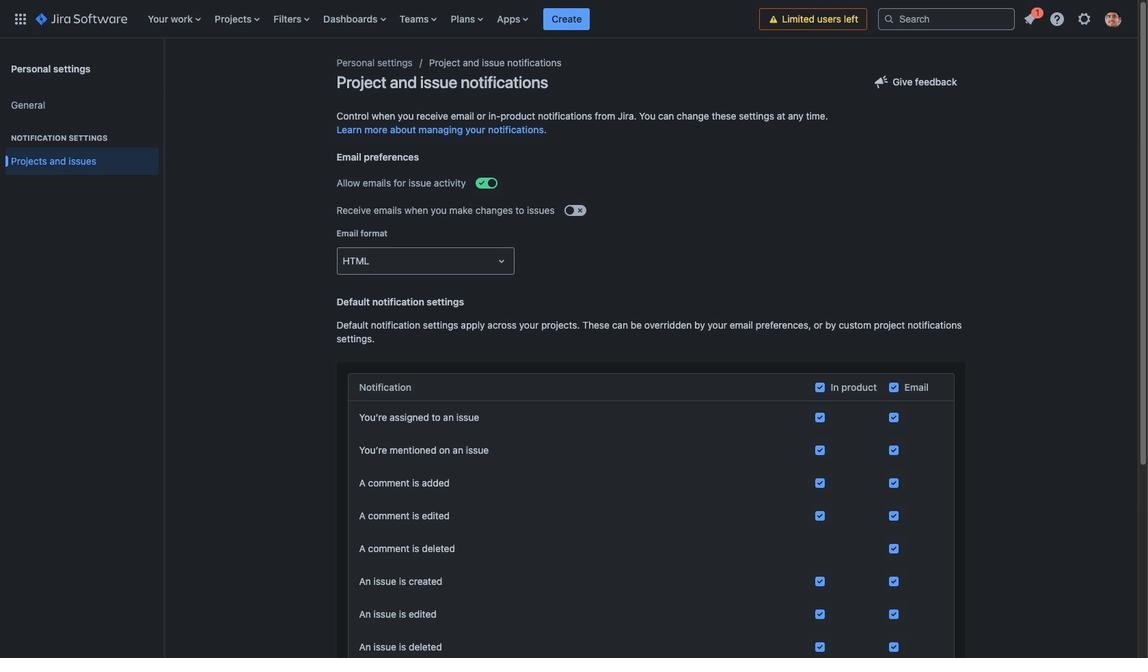 Task type: locate. For each thing, give the bounding box(es) containing it.
group
[[5, 87, 159, 183], [5, 119, 159, 179]]

None search field
[[878, 8, 1015, 30]]

list item
[[544, 0, 590, 38], [1018, 5, 1044, 30]]

None text field
[[343, 254, 345, 268]]

sidebar navigation image
[[149, 55, 179, 82]]

banner
[[0, 0, 1138, 38]]

appswitcher icon image
[[12, 11, 29, 27]]

1 group from the top
[[5, 87, 159, 183]]

jira software image
[[36, 11, 127, 27], [36, 11, 127, 27]]

0 horizontal spatial list
[[141, 0, 760, 38]]

1 horizontal spatial list item
[[1018, 5, 1044, 30]]

search image
[[884, 13, 895, 24]]

your profile and settings image
[[1105, 11, 1122, 27]]

list
[[141, 0, 760, 38], [1018, 5, 1130, 31]]

heading
[[5, 133, 159, 144]]

2 group from the top
[[5, 119, 159, 179]]



Task type: vqa. For each thing, say whether or not it's contained in the screenshot.
LIST ITEM
yes



Task type: describe. For each thing, give the bounding box(es) containing it.
notifications image
[[1022, 11, 1038, 27]]

1 horizontal spatial list
[[1018, 5, 1130, 31]]

Search field
[[878, 8, 1015, 30]]

0 horizontal spatial list item
[[544, 0, 590, 38]]

open image
[[493, 253, 510, 269]]

settings image
[[1077, 11, 1093, 27]]

help image
[[1049, 11, 1066, 27]]

primary element
[[8, 0, 760, 38]]

list item inside list
[[1018, 5, 1044, 30]]



